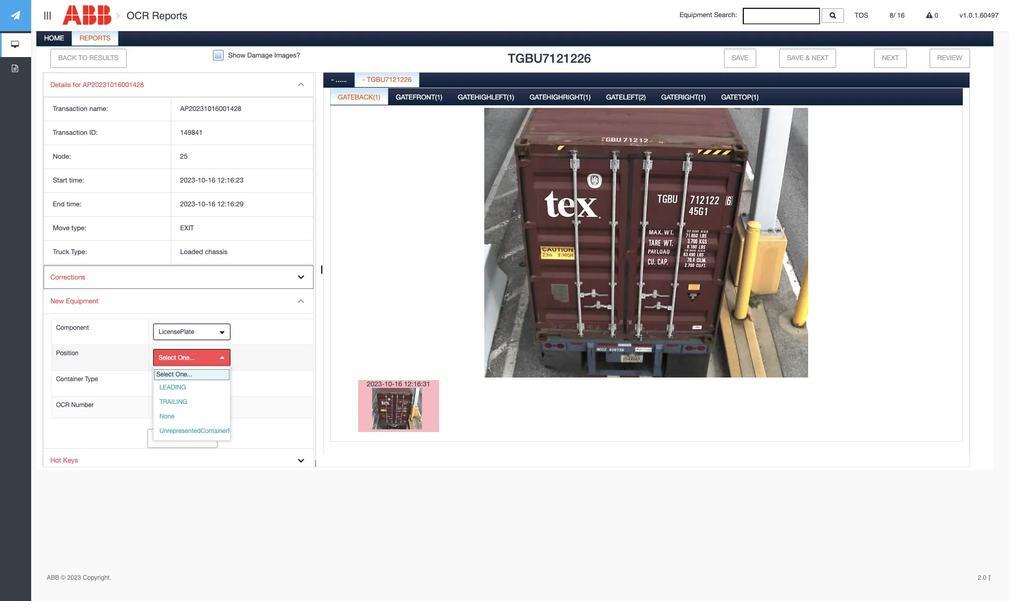 Task type: describe. For each thing, give the bounding box(es) containing it.
12:16:29
[[217, 200, 244, 208]]

v1.0.1.60497 button
[[950, 0, 1010, 31]]

loaded chassis
[[180, 248, 228, 256]]

1 next from the left
[[812, 54, 829, 62]]

new equipment link
[[44, 290, 314, 314]]

equipment for add equipment
[[171, 435, 210, 443]]

row group inside menu item
[[44, 98, 313, 265]]

back
[[58, 54, 77, 62]]

container
[[56, 376, 83, 383]]

gatehighright(1)
[[530, 93, 591, 101]]

- for - ......
[[331, 76, 334, 83]]

node:
[[53, 153, 71, 161]]

tab list containing - ......
[[324, 70, 970, 474]]

truck
[[53, 248, 69, 256]]

gatehighright(1) link
[[523, 88, 598, 108]]

time: for start time:
[[69, 177, 84, 184]]

0 horizontal spatial ap20231016001428
[[83, 81, 144, 89]]

gatehighleft(1)
[[458, 93, 514, 101]]

warning image
[[927, 12, 933, 19]]

save for save & next
[[787, 54, 804, 62]]

v1.0.1.60497
[[960, 11, 999, 19]]

show damage images?
[[228, 51, 300, 59]]

0 vertical spatial tgbu7121226
[[508, 51, 591, 65]]

leading option
[[154, 381, 230, 396]]

review
[[938, 54, 963, 62]]

save & next button
[[780, 49, 837, 68]]

type:
[[71, 224, 86, 232]]

show
[[228, 51, 246, 59]]

tgbu7121226 tab list
[[35, 29, 994, 474]]

damage
[[247, 51, 273, 59]]

gateright(1)
[[662, 93, 706, 101]]

new
[[50, 298, 64, 305]]

move type:
[[53, 224, 86, 232]]

transaction name:
[[53, 105, 108, 113]]

save button
[[724, 49, 757, 68]]

none option
[[154, 410, 230, 425]]

gateleft(2)
[[606, 93, 646, 101]]

list box containing leading
[[154, 381, 250, 439]]

149841
[[180, 129, 203, 137]]

0 horizontal spatial tgbu7121226
[[367, 76, 412, 83]]

2023- for 2023-10-16 12:16:23
[[180, 177, 198, 184]]

8/ 16 button
[[880, 0, 916, 31]]

start
[[53, 177, 67, 184]]

none
[[160, 413, 174, 421]]

search image
[[830, 12, 836, 19]]

leading
[[160, 385, 186, 392]]

abb © 2023 copyright.
[[47, 575, 111, 582]]

- ......
[[331, 76, 347, 83]]

unrepresentedcontainerposition
[[160, 428, 250, 435]]

images?
[[275, 51, 300, 59]]

details for ap20231016001428
[[50, 81, 144, 89]]

ocr for ocr reports
[[127, 10, 149, 21]]

gateright(1) link
[[654, 88, 713, 108]]

number
[[71, 402, 94, 409]]

2023- for 2023-10-16 12:16:29
[[180, 200, 198, 208]]

new equipment
[[50, 298, 98, 305]]

chassis
[[205, 248, 228, 256]]

one... inside list box
[[178, 355, 195, 362]]

2023- for 2023-10-16 12:16:31
[[367, 380, 385, 388]]

end time:
[[53, 200, 81, 208]]

equipment for new equipment
[[66, 298, 98, 305]]

0 button
[[916, 0, 949, 31]]

for
[[73, 81, 81, 89]]

to
[[78, 54, 87, 62]]

gatetop(1) link
[[714, 88, 766, 108]]

0
[[933, 11, 939, 19]]

tab list containing gateback(1)
[[330, 88, 963, 472]]

- tgbu7121226 link
[[355, 70, 419, 91]]

- tgbu7121226
[[363, 76, 412, 83]]

hot
[[50, 457, 61, 465]]

search:
[[714, 11, 737, 19]]

2023-10-16 12:16:23
[[180, 177, 244, 184]]

hot keys
[[50, 457, 78, 465]]

long arrow up image
[[989, 575, 991, 582]]

16 for 2023-10-16 12:16:23
[[208, 177, 216, 184]]

1 vertical spatial one...
[[176, 371, 192, 379]]

move
[[53, 224, 70, 232]]

10- for 12:16:23
[[198, 177, 208, 184]]

bars image
[[43, 12, 52, 20]]

add equipment button
[[147, 430, 218, 449]]

name:
[[89, 105, 108, 113]]

component
[[56, 324, 89, 332]]

hot keys link
[[44, 449, 314, 473]]

ocr number
[[56, 402, 94, 409]]

1 horizontal spatial ap20231016001428
[[180, 105, 242, 113]]

add equipment
[[155, 435, 210, 443]]



Task type: locate. For each thing, give the bounding box(es) containing it.
equipment left 'search:'
[[680, 11, 713, 19]]

save & next
[[787, 54, 829, 62]]

2 horizontal spatial equipment
[[680, 11, 713, 19]]

start time:
[[53, 177, 84, 184]]

2 menu item from the top
[[44, 290, 314, 449]]

tgbu7121226 up gatehighright(1)
[[508, 51, 591, 65]]

gatetop(1)
[[722, 93, 759, 101]]

tos button
[[845, 0, 879, 31]]

0 vertical spatial one...
[[178, 355, 195, 362]]

menu
[[43, 73, 314, 474]]

select up leading
[[156, 371, 174, 379]]

0 horizontal spatial save
[[732, 54, 749, 62]]

save
[[732, 54, 749, 62], [787, 54, 804, 62]]

tgbu7121226 up gatefront(1)
[[367, 76, 412, 83]]

- ...... link
[[324, 70, 354, 91]]

1 horizontal spatial ocr
[[127, 10, 149, 21]]

keys
[[63, 457, 78, 465]]

equipment right new
[[66, 298, 98, 305]]

1 - from the left
[[331, 76, 334, 83]]

1 save from the left
[[732, 54, 749, 62]]

0 vertical spatial ocr
[[127, 10, 149, 21]]

time: for end time:
[[67, 200, 81, 208]]

equipment
[[680, 11, 713, 19], [66, 298, 98, 305], [171, 435, 210, 443]]

10- for 12:16:29
[[198, 200, 208, 208]]

menu item containing new equipment
[[44, 290, 314, 449]]

select one... down licenseplate
[[159, 355, 195, 362]]

2 save from the left
[[787, 54, 804, 62]]

ocr inside menu
[[56, 402, 70, 409]]

10- down 2023-10-16 12:16:23
[[198, 200, 208, 208]]

0 horizontal spatial next
[[812, 54, 829, 62]]

equipment inside button
[[171, 435, 210, 443]]

time: right start
[[69, 177, 84, 184]]

0 vertical spatial select
[[159, 355, 176, 362]]

back to results
[[58, 54, 119, 62]]

ocr reports
[[124, 10, 188, 21]]

save for save
[[732, 54, 749, 62]]

one...
[[178, 355, 195, 362], [176, 371, 192, 379]]

abb
[[47, 575, 59, 582]]

menu containing details for ap20231016001428
[[43, 73, 314, 474]]

8/
[[890, 11, 896, 19]]

ap20231016001428 up 149841
[[180, 105, 242, 113]]

equipment search:
[[680, 11, 743, 19]]

transaction id:
[[53, 129, 98, 137]]

10-
[[198, 177, 208, 184], [198, 200, 208, 208], [385, 380, 395, 388]]

trailing option
[[154, 396, 230, 410]]

1 vertical spatial select one...
[[156, 371, 192, 379]]

transaction for transaction id:
[[53, 129, 88, 137]]

next down 8/
[[882, 54, 899, 62]]

next
[[812, 54, 829, 62], [882, 54, 899, 62]]

tab list
[[324, 70, 970, 474], [330, 88, 963, 472]]

transaction left id:
[[53, 129, 88, 137]]

1 horizontal spatial -
[[363, 76, 365, 83]]

0 horizontal spatial reports
[[80, 34, 111, 42]]

gatehighleft(1) link
[[451, 88, 522, 108]]

10- inside tab list
[[385, 380, 395, 388]]

reports inside tgbu7121226 tab list
[[80, 34, 111, 42]]

list box
[[154, 381, 250, 439]]

16 for 2023-10-16 12:16:31
[[395, 380, 402, 388]]

ap20231016001428
[[83, 81, 144, 89], [180, 105, 242, 113]]

one... down licenseplate
[[178, 355, 195, 362]]

add
[[155, 435, 169, 443]]

truck type:
[[53, 248, 87, 256]]

select inside list box
[[159, 355, 176, 362]]

select
[[159, 355, 176, 362], [156, 371, 174, 379]]

16 left 12:16:31
[[395, 380, 402, 388]]

none text field inside menu item
[[153, 401, 222, 415]]

2023- left 12:16:31
[[367, 380, 385, 388]]

2 - from the left
[[363, 76, 365, 83]]

0 vertical spatial reports
[[152, 10, 188, 21]]

1 horizontal spatial save
[[787, 54, 804, 62]]

- for - tgbu7121226
[[363, 76, 365, 83]]

transaction
[[53, 105, 88, 113], [53, 129, 88, 137]]

next right &
[[812, 54, 829, 62]]

row group containing transaction name:
[[44, 98, 313, 265]]

copyright.
[[83, 575, 111, 582]]

16 for 2023-10-16 12:16:29
[[208, 200, 216, 208]]

25
[[180, 153, 188, 161]]

details for ap20231016001428 link
[[44, 73, 314, 97]]

......
[[336, 76, 347, 83]]

select down licenseplate
[[159, 355, 176, 362]]

1 horizontal spatial equipment
[[171, 435, 210, 443]]

2 vertical spatial 2023-
[[367, 380, 385, 388]]

licenseplate
[[159, 329, 194, 336]]

results
[[89, 54, 119, 62]]

16 left 12:16:29
[[208, 200, 216, 208]]

gateback(1)
[[338, 93, 381, 101]]

0 vertical spatial 2023-
[[180, 177, 198, 184]]

- up gateback(1)
[[363, 76, 365, 83]]

id:
[[89, 129, 98, 137]]

one... up leading option
[[176, 371, 192, 379]]

0 vertical spatial 10-
[[198, 177, 208, 184]]

1 vertical spatial transaction
[[53, 129, 88, 137]]

1 vertical spatial menu item
[[44, 290, 314, 449]]

1 horizontal spatial tgbu7121226
[[508, 51, 591, 65]]

2 vertical spatial 10-
[[385, 380, 395, 388]]

2023-
[[180, 177, 198, 184], [180, 200, 198, 208], [367, 380, 385, 388]]

2.0
[[978, 575, 989, 582]]

transaction up transaction id:
[[53, 105, 88, 113]]

0 vertical spatial ap20231016001428
[[83, 81, 144, 89]]

equipment down none option
[[171, 435, 210, 443]]

10- up 2023-10-16 12:16:29
[[198, 177, 208, 184]]

1 vertical spatial 10-
[[198, 200, 208, 208]]

tos
[[855, 11, 869, 19]]

0 vertical spatial transaction
[[53, 105, 88, 113]]

1 horizontal spatial next
[[882, 54, 899, 62]]

0 horizontal spatial equipment
[[66, 298, 98, 305]]

&
[[806, 54, 810, 62]]

menu item
[[44, 73, 314, 266], [44, 290, 314, 449]]

time: right end
[[67, 200, 81, 208]]

1 vertical spatial tgbu7121226
[[367, 76, 412, 83]]

corrections
[[50, 274, 85, 281]]

unrepresentedcontainerposition option
[[154, 425, 250, 439]]

trailing
[[160, 399, 187, 406]]

loaded
[[180, 248, 203, 256]]

10- for 12:16:31
[[385, 380, 395, 388]]

time:
[[69, 177, 84, 184], [67, 200, 81, 208]]

1 vertical spatial ocr
[[56, 402, 70, 409]]

- left ......
[[331, 76, 334, 83]]

next button
[[875, 49, 907, 68]]

1 horizontal spatial reports
[[152, 10, 188, 21]]

12:16:23
[[217, 177, 244, 184]]

review button
[[930, 49, 971, 68]]

type:
[[71, 248, 87, 256]]

container type
[[56, 376, 98, 383]]

reports link
[[72, 29, 118, 49]]

10- left 12:16:31
[[385, 380, 395, 388]]

None text field
[[153, 401, 222, 415]]

row group
[[44, 98, 313, 265]]

1 vertical spatial ap20231016001428
[[180, 105, 242, 113]]

transaction for transaction name:
[[53, 105, 88, 113]]

16 inside dropdown button
[[898, 11, 905, 19]]

2023- up exit
[[180, 200, 198, 208]]

type
[[85, 376, 98, 383]]

corrections link
[[44, 266, 314, 290]]

menu item containing details for ap20231016001428
[[44, 73, 314, 266]]

12:16:31
[[404, 380, 431, 388]]

0 vertical spatial menu item
[[44, 73, 314, 266]]

1 vertical spatial time:
[[67, 200, 81, 208]]

2023- down 25
[[180, 177, 198, 184]]

gateback(1) link
[[331, 88, 388, 108]]

navigation
[[0, 0, 31, 81]]

2023
[[67, 575, 81, 582]]

1 vertical spatial 2023-
[[180, 200, 198, 208]]

save up gatetop(1)
[[732, 54, 749, 62]]

0 vertical spatial equipment
[[680, 11, 713, 19]]

gatefront(1) link
[[389, 88, 450, 108]]

ap20231016001428 up name:
[[83, 81, 144, 89]]

16 inside tab list
[[395, 380, 402, 388]]

home link
[[37, 29, 71, 49]]

0 horizontal spatial -
[[331, 76, 334, 83]]

2023- inside tab list
[[367, 380, 385, 388]]

gatefront(1)
[[396, 93, 443, 101]]

0 vertical spatial time:
[[69, 177, 84, 184]]

select one... list box
[[153, 350, 231, 367]]

ocr
[[127, 10, 149, 21], [56, 402, 70, 409]]

home
[[44, 34, 64, 42]]

None field
[[743, 8, 821, 24]]

1 transaction from the top
[[53, 105, 88, 113]]

16 right 8/
[[898, 11, 905, 19]]

16
[[898, 11, 905, 19], [208, 177, 216, 184], [208, 200, 216, 208], [395, 380, 402, 388]]

2 next from the left
[[882, 54, 899, 62]]

position
[[56, 350, 79, 358]]

©
[[61, 575, 66, 582]]

select one... up leading
[[156, 371, 192, 379]]

menu inside tgbu7121226 tab list
[[43, 73, 314, 474]]

2 vertical spatial equipment
[[171, 435, 210, 443]]

0 horizontal spatial ocr
[[56, 402, 70, 409]]

ocr for ocr number
[[56, 402, 70, 409]]

2023-10-16 12:16:29
[[180, 200, 244, 208]]

1 vertical spatial equipment
[[66, 298, 98, 305]]

16 left 12:16:23
[[208, 177, 216, 184]]

back to results button
[[50, 49, 126, 68]]

save left &
[[787, 54, 804, 62]]

1 vertical spatial reports
[[80, 34, 111, 42]]

exit
[[180, 224, 194, 232]]

0 vertical spatial select one...
[[159, 355, 195, 362]]

gateleft(2) link
[[599, 88, 653, 108]]

select one... inside list box
[[159, 355, 195, 362]]

2023-10-16 12:16:31
[[367, 380, 431, 388]]

1 menu item from the top
[[44, 73, 314, 266]]

-
[[331, 76, 334, 83], [363, 76, 365, 83]]

1 vertical spatial select
[[156, 371, 174, 379]]

2 transaction from the top
[[53, 129, 88, 137]]



Task type: vqa. For each thing, say whether or not it's contained in the screenshot.
check all within Nodes Menu Item
no



